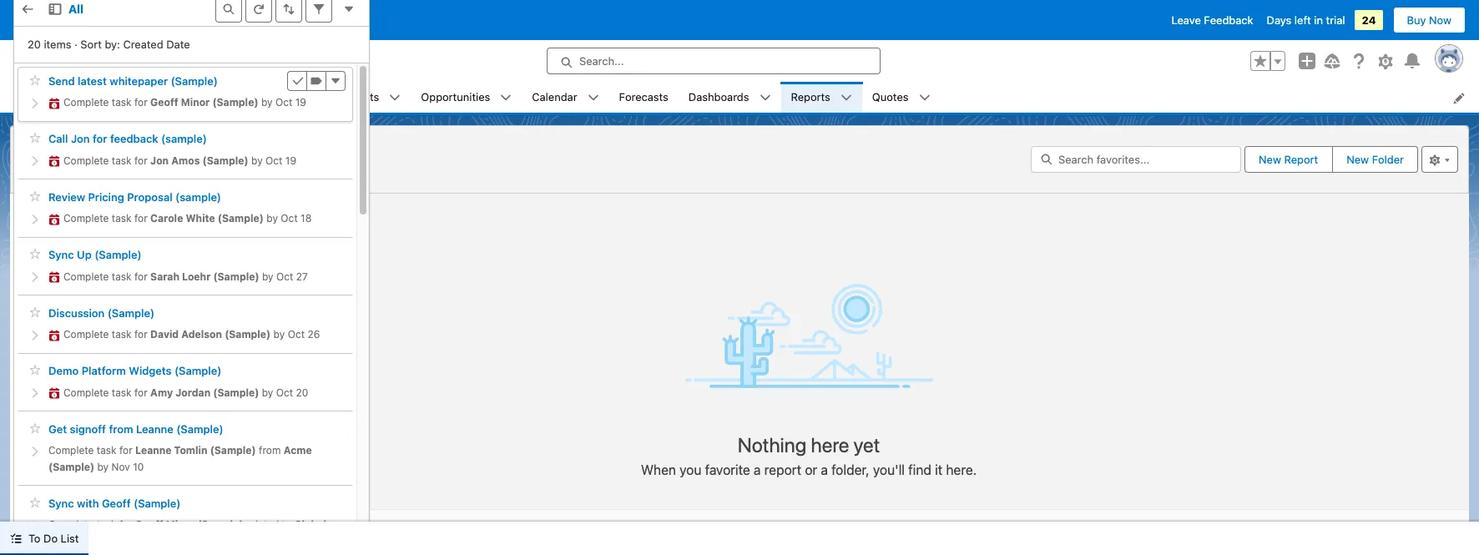 Task type: vqa. For each thing, say whether or not it's contained in the screenshot.
the meetings
no



Task type: locate. For each thing, give the bounding box(es) containing it.
folders inside all folders link
[[52, 417, 90, 430]]

19 for send latest whitepaper (sample)
[[295, 96, 306, 109]]

reports down public reports link
[[52, 353, 92, 366]]

sync down recent
[[48, 248, 74, 262]]

text default image up the private at the bottom of the page
[[48, 272, 60, 283]]

new report button
[[1246, 147, 1332, 172]]

(sample) up white
[[175, 190, 221, 204]]

0 horizontal spatial jon
[[71, 132, 90, 146]]

created by me link up private reports
[[10, 251, 135, 282]]

by right leads list item
[[261, 96, 273, 109]]

1 vertical spatial created by me link
[[10, 440, 135, 471]]

1 vertical spatial favorites
[[30, 516, 91, 528]]

all for all
[[68, 1, 84, 16]]

calendar
[[532, 90, 578, 103]]

0 vertical spatial 19
[[295, 96, 306, 109]]

favorite
[[705, 463, 751, 478]]

oct left 'contacts' link
[[276, 96, 293, 109]]

created by me link down get
[[10, 440, 135, 471]]

by for demo platform widgets (sample)
[[262, 386, 273, 399]]

1 new from the left
[[1259, 153, 1282, 166]]

sync up (sample) element
[[18, 241, 353, 296]]

here
[[811, 433, 849, 457]]

reports up recent
[[30, 200, 82, 213]]

text default image inside the to do list button
[[10, 533, 22, 545]]

complete inside demo platform widgets (sample) element
[[63, 386, 109, 399]]

from
[[109, 422, 133, 436], [259, 444, 281, 457]]

quotes list item
[[862, 82, 941, 113]]

widgets up amy
[[129, 364, 172, 378]]

contacts list item
[[324, 82, 411, 113]]

for inside sync with geoff (sample) element
[[119, 519, 133, 531]]

amos
[[171, 154, 200, 167]]

shared with me
[[37, 479, 115, 493]]

by down accounts 'link'
[[251, 154, 263, 167]]

by for sync up (sample)
[[262, 270, 274, 283]]

all
[[68, 1, 84, 16], [21, 147, 39, 166], [37, 353, 49, 366], [37, 417, 49, 430]]

do
[[43, 532, 58, 545]]

complete down latest
[[63, 96, 109, 109]]

1 vertical spatial (sample)
[[175, 190, 221, 204]]

·
[[74, 37, 78, 51]]

text default image inside review pricing proposal (sample) element
[[48, 213, 60, 225]]

(sample) up amos
[[161, 132, 207, 146]]

0 vertical spatial minor
[[181, 96, 210, 109]]

folders
[[30, 389, 81, 402], [52, 417, 90, 430]]

oct down accounts 'list item' on the top
[[266, 154, 283, 167]]

0 vertical spatial (sample)
[[161, 132, 207, 146]]

task up nov
[[97, 444, 117, 457]]

task for platform
[[112, 386, 132, 399]]

sync up (sample)
[[48, 248, 142, 262]]

complete inside sync with geoff (sample) element
[[48, 519, 94, 531]]

task down call jon for feedback (sample) link
[[112, 154, 132, 167]]

0 vertical spatial widgets
[[129, 364, 172, 378]]

oct for discussion (sample)
[[288, 328, 305, 341]]

public
[[37, 321, 68, 335]]

minor inside sync with geoff (sample) element
[[166, 519, 195, 531]]

reports up 0
[[21, 131, 60, 144]]

for down 'feedback'
[[134, 154, 148, 167]]

0 vertical spatial items
[[44, 37, 71, 51]]

complete inside call jon for feedback (sample) 'element'
[[63, 154, 109, 167]]

geoff inside the send latest whitepaper (sample) element
[[150, 96, 178, 109]]

jon left amos
[[150, 154, 169, 167]]

for left amy
[[134, 386, 148, 399]]

2 vertical spatial geoff
[[135, 519, 163, 531]]

text default image
[[389, 92, 401, 104], [588, 92, 599, 104], [759, 92, 771, 104], [841, 92, 852, 104], [48, 97, 60, 109], [48, 213, 60, 225], [48, 272, 60, 283], [48, 388, 60, 399], [10, 533, 22, 545]]

buy now button
[[1393, 7, 1466, 33]]

leads list item
[[163, 82, 235, 113]]

new for new folder
[[1347, 153, 1370, 166]]

1 created by me link from the top
[[10, 251, 135, 282]]

task inside sync up (sample) element
[[112, 270, 132, 283]]

new left the report
[[1259, 153, 1282, 166]]

all down public
[[37, 353, 49, 366]]

1 horizontal spatial a
[[821, 463, 828, 478]]

leanne up 10
[[135, 444, 172, 457]]

task inside the send latest whitepaper (sample) element
[[112, 96, 132, 109]]

complete task for carole white (sample) by oct 18
[[63, 212, 312, 225]]

text default image inside 'reports' list item
[[841, 92, 852, 104]]

26
[[308, 328, 320, 341]]

dashboards link
[[679, 82, 759, 113]]

2 created by me from the top
[[37, 448, 111, 461]]

all folders link
[[10, 408, 135, 440]]

new folder button
[[1333, 146, 1419, 173]]

by inside review pricing proposal (sample) element
[[267, 212, 278, 225]]

text default image inside quotes list item
[[919, 92, 931, 104]]

text default image left quotes "link"
[[841, 92, 852, 104]]

minor inside the send latest whitepaper (sample) element
[[181, 96, 210, 109]]

a left report
[[754, 463, 761, 478]]

complete down platform
[[63, 386, 109, 399]]

items left ·
[[44, 37, 71, 51]]

text default image left reports link
[[759, 92, 771, 104]]

for for pricing
[[134, 212, 148, 225]]

text default image
[[48, 2, 62, 16], [500, 92, 512, 104], [919, 92, 931, 104], [48, 155, 60, 167], [48, 330, 60, 341]]

oct
[[276, 96, 293, 109], [266, 154, 283, 167], [281, 212, 298, 225], [276, 270, 293, 283], [288, 328, 305, 341], [276, 386, 293, 399]]

complete task for leanne tomlin (sample) from
[[48, 444, 284, 457]]

me right up
[[95, 259, 111, 272]]

me up "sync with geoff (sample)"
[[100, 479, 115, 493]]

complete inside review pricing proposal (sample) element
[[63, 212, 109, 225]]

by inside call jon for feedback (sample) 'element'
[[251, 154, 263, 167]]

leanne for tomlin
[[135, 444, 172, 457]]

widgets inside "link"
[[129, 364, 172, 378]]

text default image up "all reports" at the left bottom
[[48, 330, 60, 341]]

1 horizontal spatial jon
[[150, 154, 169, 167]]

by down signoff
[[80, 448, 92, 461]]

by left 26
[[274, 328, 285, 341]]

1 vertical spatial jon
[[150, 154, 169, 167]]

0 vertical spatial favorites
[[43, 147, 109, 166]]

task down send latest whitepaper (sample) link
[[112, 96, 132, 109]]

complete task for amy jordan (sample) by oct 20
[[63, 386, 308, 399]]

for up nov 10
[[119, 444, 133, 457]]

1 vertical spatial sync
[[48, 497, 74, 510]]

all folders
[[37, 417, 90, 430]]

items right 0
[[30, 172, 56, 184]]

widgets inside global media - 270 widgets (sample)
[[111, 535, 152, 547]]

1 vertical spatial created
[[37, 259, 77, 272]]

19 right 'accounts'
[[295, 96, 306, 109]]

20 items · sort by: created date
[[28, 37, 190, 51]]

nothing
[[738, 433, 807, 457]]

1 vertical spatial me
[[95, 448, 111, 461]]

task down demo platform widgets (sample) "link"
[[112, 386, 132, 399]]

for down the sync with geoff (sample) link
[[119, 519, 133, 531]]

created right by:
[[123, 37, 163, 51]]

review pricing proposal (sample) link
[[48, 190, 221, 204]]

task inside discussion (sample) "element"
[[112, 328, 132, 341]]

call jon for feedback (sample) link
[[48, 132, 207, 146]]

0 horizontal spatial 20
[[28, 37, 41, 51]]

for down the review pricing proposal (sample) link
[[134, 212, 148, 225]]

for inside review pricing proposal (sample) element
[[134, 212, 148, 225]]

from left acme
[[259, 444, 281, 457]]

all for all reports
[[37, 353, 49, 366]]

by inside discussion (sample) "element"
[[274, 328, 285, 341]]

list
[[61, 532, 79, 545]]

(sample)
[[161, 132, 207, 146], [175, 190, 221, 204]]

complete for pricing
[[63, 212, 109, 225]]

oct for call jon for feedback (sample)
[[266, 154, 283, 167]]

complete inside get signoff from leanne (sample) element
[[48, 444, 94, 457]]

0 vertical spatial with
[[75, 479, 97, 493]]

for down whitepaper
[[134, 96, 148, 109]]

complete inside discussion (sample) "element"
[[63, 328, 109, 341]]

oct inside call jon for feedback (sample) 'element'
[[266, 154, 283, 167]]

by inside get signoff from leanne (sample) element
[[94, 461, 111, 473]]

dashboards
[[689, 90, 749, 103]]

favorites
[[43, 147, 109, 166], [30, 516, 91, 528]]

0 horizontal spatial new
[[1259, 153, 1282, 166]]

20 left ·
[[28, 37, 41, 51]]

(sample) inside global media - 270 widgets (sample)
[[155, 535, 201, 547]]

text default image right contacts
[[389, 92, 401, 104]]

text default image inside the send latest whitepaper (sample) element
[[48, 97, 60, 109]]

by up private reports
[[80, 259, 92, 272]]

search...
[[580, 54, 624, 68]]

minor
[[181, 96, 210, 109], [166, 519, 195, 531]]

1 vertical spatial 20
[[296, 386, 308, 399]]

complete inside sync up (sample) element
[[63, 270, 109, 283]]

oct inside review pricing proposal (sample) element
[[281, 212, 298, 225]]

by inside sync up (sample) element
[[262, 270, 274, 283]]

2 vertical spatial created
[[37, 448, 77, 461]]

oct inside demo platform widgets (sample) element
[[276, 386, 293, 399]]

task inside review pricing proposal (sample) element
[[112, 212, 132, 225]]

for for jon
[[134, 154, 148, 167]]

all left signoff
[[37, 417, 49, 430]]

text default image down call
[[48, 155, 60, 167]]

20
[[28, 37, 41, 51], [296, 386, 308, 399]]

items
[[44, 37, 71, 51], [30, 172, 56, 184]]

by left the 18
[[267, 212, 278, 225]]

1 vertical spatial with
[[77, 497, 99, 510]]

favorites up to do list
[[30, 516, 91, 528]]

2 new from the left
[[1347, 153, 1370, 166]]

0 vertical spatial created by me
[[37, 259, 111, 272]]

call jon for feedback (sample) element
[[18, 125, 353, 180]]

acme (sample)
[[48, 444, 312, 473]]

text default image right quotes
[[919, 92, 931, 104]]

0 vertical spatial leanne
[[136, 422, 174, 436]]

0
[[21, 172, 27, 184]]

shared with me link
[[10, 471, 135, 502]]

proposal
[[127, 190, 173, 204]]

1 vertical spatial items
[[30, 172, 56, 184]]

oct left the 18
[[281, 212, 298, 225]]

for inside sync up (sample) element
[[134, 270, 148, 283]]

leanne for (sample)
[[136, 422, 174, 436]]

created for all folders
[[37, 448, 77, 461]]

new report
[[1259, 153, 1319, 166]]

home link
[[113, 82, 163, 113]]

complete task for sarah loehr (sample) by oct 27
[[63, 270, 308, 283]]

for inside discussion (sample) "element"
[[134, 328, 148, 341]]

1 horizontal spatial 20
[[296, 386, 308, 399]]

leanne inside get signoff from leanne (sample) link
[[136, 422, 174, 436]]

18
[[301, 212, 312, 225]]

new inside button
[[1259, 153, 1282, 166]]

oct left "27"
[[276, 270, 293, 283]]

1 vertical spatial folders
[[52, 417, 90, 430]]

complete
[[63, 96, 109, 109], [63, 154, 109, 167], [63, 212, 109, 225], [63, 270, 109, 283], [63, 328, 109, 341], [63, 386, 109, 399], [48, 444, 94, 457], [48, 519, 94, 531]]

new left folder
[[1347, 153, 1370, 166]]

created by me link
[[10, 251, 135, 282], [10, 440, 135, 471]]

complete down call
[[63, 154, 109, 167]]

by for send latest whitepaper (sample)
[[261, 96, 273, 109]]

19 inside call jon for feedback (sample) 'element'
[[285, 154, 296, 167]]

1 vertical spatial minor
[[166, 519, 195, 531]]

all inside button
[[68, 1, 84, 16]]

for
[[134, 96, 148, 109], [93, 132, 107, 146], [134, 154, 148, 167], [134, 212, 148, 225], [134, 270, 148, 283], [134, 328, 148, 341], [134, 386, 148, 399], [119, 444, 133, 457], [119, 519, 133, 531]]

complete down get
[[48, 444, 94, 457]]

for inside the send latest whitepaper (sample) element
[[134, 96, 148, 109]]

oct up acme
[[276, 386, 293, 399]]

by left "27"
[[262, 270, 274, 283]]

1 horizontal spatial new
[[1347, 153, 1370, 166]]

19 inside the send latest whitepaper (sample) element
[[295, 96, 306, 109]]

sync up (sample) link
[[48, 248, 142, 262]]

sync down shared
[[48, 497, 74, 510]]

send latest whitepaper (sample) link
[[48, 74, 218, 88]]

a
[[754, 463, 761, 478], [821, 463, 828, 478]]

text default image down demo
[[48, 388, 60, 399]]

sync with geoff (sample) element
[[18, 489, 353, 555]]

task up 270
[[97, 519, 117, 531]]

text default image inside opportunities list item
[[500, 92, 512, 104]]

all inside reports all favorites 0 items
[[21, 147, 39, 166]]

call
[[48, 132, 68, 146]]

favorites inside reports all favorites 0 items
[[43, 147, 109, 166]]

leave feedback link
[[1172, 13, 1254, 27]]

oct for demo platform widgets (sample)
[[276, 386, 293, 399]]

text default image up the 20 items · sort by: created date
[[48, 2, 62, 16]]

widgets right 270
[[111, 535, 152, 547]]

quotes link
[[862, 82, 919, 113]]

reports list item
[[781, 82, 862, 113]]

text default image inside sync up (sample) element
[[48, 272, 60, 283]]

task inside demo platform widgets (sample) element
[[112, 386, 132, 399]]

reports
[[791, 90, 831, 103], [21, 131, 60, 144], [30, 200, 82, 213], [75, 290, 114, 304], [71, 321, 110, 335], [52, 353, 92, 366]]

sync
[[48, 248, 74, 262], [48, 497, 74, 510]]

(sample) inside acme (sample)
[[48, 461, 94, 473]]

pricing
[[88, 190, 124, 204]]

list
[[113, 82, 1480, 113]]

related
[[246, 519, 279, 531]]

demo platform widgets (sample) link
[[48, 364, 222, 378]]

nothing here yet when you favorite a report or a folder, you'll find it here.
[[641, 433, 977, 478]]

1 a from the left
[[754, 463, 761, 478]]

0 vertical spatial geoff
[[150, 96, 178, 109]]

270
[[89, 535, 108, 547]]

from right signoff
[[109, 422, 133, 436]]

task for jon
[[112, 154, 132, 167]]

0 vertical spatial sync
[[48, 248, 74, 262]]

1 vertical spatial 19
[[285, 154, 296, 167]]

folder,
[[832, 463, 870, 478]]

carole
[[150, 212, 183, 225]]

with down shared with me
[[77, 497, 99, 510]]

19 for call jon for feedback (sample)
[[285, 154, 296, 167]]

me for with
[[95, 448, 111, 461]]

public reports link
[[10, 313, 135, 344]]

(sample) inside 'element'
[[203, 154, 249, 167]]

created by me for reports
[[37, 259, 111, 272]]

created down recent
[[37, 259, 77, 272]]

1 sync from the top
[[48, 248, 74, 262]]

reports left quotes
[[791, 90, 831, 103]]

all up ·
[[68, 1, 84, 16]]

new folder
[[1347, 153, 1405, 166]]

1 vertical spatial widgets
[[111, 535, 152, 547]]

by inside demo platform widgets (sample) element
[[262, 386, 273, 399]]

20 up acme
[[296, 386, 308, 399]]

text default image down send
[[48, 97, 60, 109]]

group
[[1251, 51, 1286, 71]]

with right shared
[[75, 479, 97, 493]]

oct left 26
[[288, 328, 305, 341]]

geoff for complete task for geoff minor (sample) related to
[[135, 519, 163, 531]]

task for (sample)
[[112, 328, 132, 341]]

all up 0
[[21, 147, 39, 166]]

leanne up complete task for leanne tomlin (sample) from
[[136, 422, 174, 436]]

text default image down search...
[[588, 92, 599, 104]]

19 down accounts 'list item' on the top
[[285, 154, 296, 167]]

complete task for david adelson (sample) by oct 26
[[63, 328, 320, 341]]

complete down review
[[63, 212, 109, 225]]

up
[[77, 248, 92, 262]]

search... button
[[547, 48, 881, 74]]

1 created by me from the top
[[37, 259, 111, 272]]

reports down discussion (sample) link
[[71, 321, 110, 335]]

1 vertical spatial leanne
[[135, 444, 172, 457]]

0 horizontal spatial a
[[754, 463, 761, 478]]

task down sync up (sample) "link"
[[112, 270, 132, 283]]

created by me down recent link
[[37, 259, 111, 272]]

task inside call jon for feedback (sample) 'element'
[[112, 154, 132, 167]]

task down discussion (sample) link
[[112, 328, 132, 341]]

task for up
[[112, 270, 132, 283]]

complete up list
[[48, 519, 94, 531]]

for left david
[[134, 328, 148, 341]]

complete down up
[[63, 270, 109, 283]]

0 vertical spatial jon
[[71, 132, 90, 146]]

sync inside "link"
[[48, 248, 74, 262]]

it
[[935, 463, 943, 478]]

oct inside discussion (sample) "element"
[[288, 328, 305, 341]]

text default image up recent
[[48, 213, 60, 225]]

a right or
[[821, 463, 828, 478]]

created down get
[[37, 448, 77, 461]]

2 vertical spatial me
[[100, 479, 115, 493]]

text default image left the calendar "link"
[[500, 92, 512, 104]]

favorites down call
[[43, 147, 109, 166]]

complete down discussion
[[63, 328, 109, 341]]

complete inside the send latest whitepaper (sample) element
[[63, 96, 109, 109]]

dashboards list item
[[679, 82, 781, 113]]

created by me down signoff
[[37, 448, 111, 461]]

new inside 'new folder' button
[[1347, 153, 1370, 166]]

get signoff from leanne (sample) link
[[48, 422, 223, 436]]

1 horizontal spatial from
[[259, 444, 281, 457]]

opportunities list item
[[411, 82, 522, 113]]

buy now
[[1407, 13, 1452, 27]]

oct inside the send latest whitepaper (sample) element
[[276, 96, 293, 109]]

2 sync from the top
[[48, 497, 74, 510]]

by up shared with me
[[94, 461, 111, 473]]

private reports link
[[10, 282, 135, 313]]

date
[[166, 37, 190, 51]]

complete for (sample)
[[63, 328, 109, 341]]

1 vertical spatial created by me
[[37, 448, 111, 461]]

task inside sync with geoff (sample) element
[[97, 519, 117, 531]]

0 horizontal spatial from
[[109, 422, 133, 436]]

for for platform
[[134, 386, 148, 399]]

get signoff from leanne (sample) element
[[18, 415, 353, 486]]

home
[[123, 90, 153, 103]]

text default image inside dashboards list item
[[759, 92, 771, 104]]

by right jordan
[[262, 386, 273, 399]]

geoff for complete task for geoff minor (sample) by oct 19
[[150, 96, 178, 109]]

for left sarah
[[134, 270, 148, 283]]

by inside the send latest whitepaper (sample) element
[[261, 96, 273, 109]]

text default image left to
[[10, 533, 22, 545]]

task down the review pricing proposal (sample) link
[[112, 212, 132, 225]]

0 vertical spatial created
[[123, 37, 163, 51]]

0 vertical spatial me
[[95, 259, 111, 272]]

sort
[[81, 37, 102, 51]]

0 vertical spatial created by me link
[[10, 251, 135, 282]]

days
[[1267, 13, 1292, 27]]

jon right call
[[71, 132, 90, 146]]

2 created by me link from the top
[[10, 440, 135, 471]]

for inside get signoff from leanne (sample) element
[[119, 444, 133, 457]]

whitepaper
[[110, 74, 168, 88]]

calendar list item
[[522, 82, 609, 113]]

created by me
[[37, 259, 111, 272], [37, 448, 111, 461]]

me left nov
[[95, 448, 111, 461]]

for for up
[[134, 270, 148, 283]]

oct inside sync up (sample) element
[[276, 270, 293, 283]]



Task type: describe. For each thing, give the bounding box(es) containing it.
(sample) inside "link"
[[95, 248, 142, 262]]

accounts list item
[[235, 82, 324, 113]]

task for pricing
[[112, 212, 132, 225]]

buy
[[1407, 13, 1427, 27]]

text default image inside contacts list item
[[389, 92, 401, 104]]

review pricing proposal (sample) element
[[18, 183, 353, 238]]

leads
[[173, 90, 203, 103]]

get signoff from leanne (sample)
[[48, 422, 223, 436]]

2 a from the left
[[821, 463, 828, 478]]

complete task for geoff minor (sample) by oct 19
[[63, 96, 306, 109]]

created by me link for shared
[[10, 440, 135, 471]]

text default image inside all button
[[48, 2, 62, 16]]

created by me for with
[[37, 448, 111, 461]]

by for call jon for feedback (sample)
[[251, 154, 263, 167]]

now
[[1430, 13, 1452, 27]]

reports all favorites 0 items
[[21, 131, 109, 184]]

discussion (sample)
[[48, 306, 155, 320]]

public reports
[[37, 321, 110, 335]]

opportunities
[[421, 90, 490, 103]]

review pricing proposal (sample)
[[48, 190, 221, 204]]

complete for up
[[63, 270, 109, 283]]

with for sync
[[77, 497, 99, 510]]

reports inside reports all favorites 0 items
[[21, 131, 60, 144]]

days left in trial
[[1267, 13, 1346, 27]]

me for reports
[[95, 259, 111, 272]]

sync with geoff (sample)
[[48, 497, 181, 510]]

trial
[[1326, 13, 1346, 27]]

feedback
[[1204, 13, 1254, 27]]

demo platform widgets (sample)
[[48, 364, 222, 378]]

accounts link
[[235, 82, 302, 113]]

for for (sample)
[[134, 328, 148, 341]]

sarah
[[150, 270, 180, 283]]

discussion (sample) element
[[18, 299, 353, 354]]

list containing home
[[113, 82, 1480, 113]]

oct for review pricing proposal (sample)
[[281, 212, 298, 225]]

in
[[1315, 13, 1323, 27]]

0 vertical spatial folders
[[30, 389, 81, 402]]

reports inside list item
[[791, 90, 831, 103]]

text default image inside calendar list item
[[588, 92, 599, 104]]

recent link
[[10, 219, 135, 251]]

10
[[133, 461, 144, 473]]

text default image inside call jon for feedback (sample) 'element'
[[48, 155, 60, 167]]

text default image inside demo platform widgets (sample) element
[[48, 388, 60, 399]]

Search favorites... text field
[[1031, 146, 1242, 173]]

minor for related
[[166, 519, 195, 531]]

to
[[28, 532, 40, 545]]

oct for send latest whitepaper (sample)
[[276, 96, 293, 109]]

complete for latest
[[63, 96, 109, 109]]

send latest whitepaper (sample)
[[48, 74, 218, 88]]

forecasts
[[619, 90, 669, 103]]

global media - 270 widgets (sample)
[[48, 519, 326, 547]]

minor for by
[[181, 96, 210, 109]]

(sample) inside the review pricing proposal (sample) link
[[175, 190, 221, 204]]

you'll
[[873, 463, 905, 478]]

all button
[[41, 0, 84, 22]]

send latest whitepaper (sample) element
[[18, 67, 353, 122]]

opportunities link
[[411, 82, 500, 113]]

private
[[37, 290, 72, 304]]

complete for platform
[[63, 386, 109, 399]]

sales
[[57, 88, 93, 105]]

nov
[[111, 461, 130, 473]]

to
[[282, 519, 291, 531]]

media
[[48, 535, 79, 547]]

0 vertical spatial from
[[109, 422, 133, 436]]

leave feedback
[[1172, 13, 1254, 27]]

items inside reports all favorites 0 items
[[30, 172, 56, 184]]

report
[[765, 463, 802, 478]]

report
[[1285, 153, 1319, 166]]

demo platform widgets (sample) element
[[18, 357, 353, 412]]

latest
[[78, 74, 107, 88]]

new for new report
[[1259, 153, 1282, 166]]

jordan
[[175, 386, 211, 399]]

(sample) inside "link"
[[175, 364, 222, 378]]

when
[[641, 463, 676, 478]]

review
[[48, 190, 85, 204]]

calendar link
[[522, 82, 588, 113]]

you
[[680, 463, 702, 478]]

for left 'feedback'
[[93, 132, 107, 146]]

sync for sync up (sample)
[[48, 248, 74, 262]]

send
[[48, 74, 75, 88]]

all for all folders
[[37, 417, 49, 430]]

with for shared
[[75, 479, 97, 493]]

to do list
[[28, 532, 79, 545]]

created for recent
[[37, 259, 77, 272]]

find
[[909, 463, 932, 478]]

demo
[[48, 364, 79, 378]]

private reports
[[37, 290, 114, 304]]

leave
[[1172, 13, 1201, 27]]

all reports link
[[10, 344, 135, 376]]

27
[[296, 270, 308, 283]]

1 vertical spatial from
[[259, 444, 281, 457]]

left
[[1295, 13, 1312, 27]]

david
[[150, 328, 179, 341]]

complete task for geoff minor (sample) related to
[[48, 519, 294, 531]]

20 inside demo platform widgets (sample) element
[[296, 386, 308, 399]]

reports up discussion (sample)
[[75, 290, 114, 304]]

forecasts link
[[609, 82, 679, 113]]

contacts link
[[324, 82, 389, 113]]

1 vertical spatial geoff
[[102, 497, 131, 510]]

all reports
[[37, 353, 92, 366]]

yet
[[854, 433, 880, 457]]

signoff
[[70, 422, 106, 436]]

nov 10
[[111, 461, 144, 473]]

text default image inside discussion (sample) "element"
[[48, 330, 60, 341]]

sync for sync with geoff (sample)
[[48, 497, 74, 510]]

created by me link for private
[[10, 251, 135, 282]]

for for latest
[[134, 96, 148, 109]]

get
[[48, 422, 67, 436]]

shared
[[37, 479, 73, 493]]

by for discussion (sample)
[[274, 328, 285, 341]]

oct for sync up (sample)
[[276, 270, 293, 283]]

(sample) inside call jon for feedback (sample) link
[[161, 132, 207, 146]]

by for review pricing proposal (sample)
[[267, 212, 278, 225]]

platform
[[82, 364, 126, 378]]

task inside get signoff from leanne (sample) element
[[97, 444, 117, 457]]

0 vertical spatial 20
[[28, 37, 41, 51]]

or
[[805, 463, 818, 478]]

recent
[[37, 228, 72, 241]]

task for latest
[[112, 96, 132, 109]]

complete for jon
[[63, 154, 109, 167]]

discussion (sample) link
[[48, 306, 155, 320]]

amy
[[150, 386, 173, 399]]



